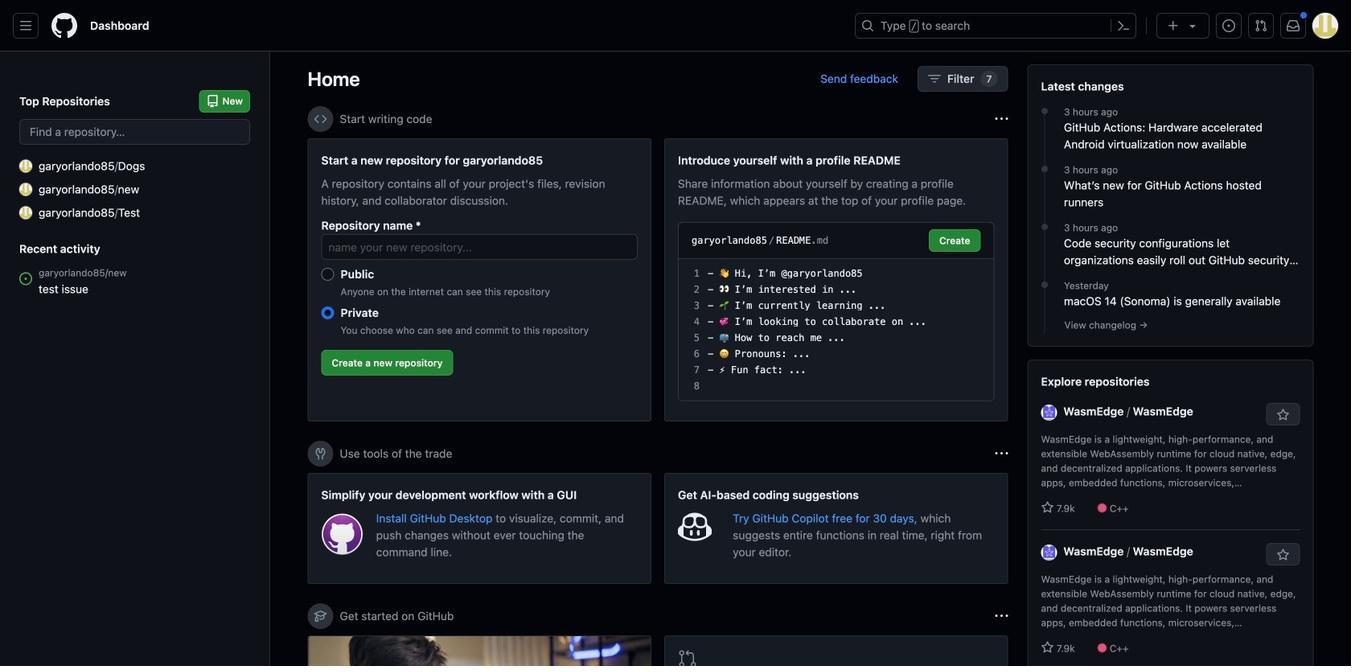 Task type: describe. For each thing, give the bounding box(es) containing it.
introduce yourself with a profile readme element
[[664, 138, 1008, 422]]

why am i seeing this? image for "simplify your development workflow with a gui" element
[[996, 447, 1008, 460]]

1 dot fill image from the top
[[1039, 105, 1051, 117]]

what is github? image
[[309, 636, 651, 666]]

github desktop image
[[321, 513, 363, 555]]

2 dot fill image from the top
[[1039, 220, 1051, 233]]

@wasmedge profile image for star this repository icon star icon
[[1041, 544, 1057, 561]]

name your new repository... text field
[[321, 234, 638, 260]]

mortar board image
[[314, 610, 327, 623]]

Top Repositories search field
[[19, 119, 250, 145]]

star this repository image
[[1277, 409, 1290, 422]]

start a new repository element
[[308, 138, 652, 422]]

git pull request image
[[678, 649, 697, 666]]

dogs image
[[19, 160, 32, 173]]

star image for star this repository icon
[[1041, 641, 1054, 654]]

star image for star this repository image
[[1041, 501, 1054, 514]]



Task type: locate. For each thing, give the bounding box(es) containing it.
why am i seeing this? image
[[996, 113, 1008, 125]]

tools image
[[314, 447, 327, 460]]

1 @wasmedge profile image from the top
[[1041, 404, 1057, 421]]

what is github? element
[[308, 636, 652, 666]]

0 vertical spatial star image
[[1041, 501, 1054, 514]]

explore element
[[1028, 64, 1314, 666]]

None radio
[[321, 268, 334, 281], [321, 306, 334, 319], [321, 268, 334, 281], [321, 306, 334, 319]]

star image
[[1041, 501, 1054, 514], [1041, 641, 1054, 654]]

2 why am i seeing this? image from the top
[[996, 610, 1008, 623]]

why am i seeing this? image
[[996, 447, 1008, 460], [996, 610, 1008, 623]]

star this repository image
[[1277, 549, 1290, 562]]

2 star image from the top
[[1041, 641, 1054, 654]]

2 vertical spatial dot fill image
[[1039, 278, 1051, 291]]

command palette image
[[1117, 19, 1130, 32]]

1 why am i seeing this? image from the top
[[996, 447, 1008, 460]]

None submit
[[929, 229, 981, 252]]

homepage image
[[51, 13, 77, 39]]

git pull request image
[[1255, 19, 1268, 32]]

get ai-based coding suggestions element
[[664, 473, 1008, 584]]

filter image
[[928, 72, 941, 85]]

Find a repository… text field
[[19, 119, 250, 145]]

none submit inside introduce yourself with a profile readme element
[[929, 229, 981, 252]]

notifications image
[[1287, 19, 1300, 32]]

0 vertical spatial why am i seeing this? image
[[996, 447, 1008, 460]]

1 vertical spatial @wasmedge profile image
[[1041, 544, 1057, 561]]

dot fill image
[[1039, 105, 1051, 117], [1039, 220, 1051, 233], [1039, 278, 1051, 291]]

plus image
[[1167, 19, 1180, 32]]

1 vertical spatial why am i seeing this? image
[[996, 610, 1008, 623]]

issue opened image
[[1223, 19, 1236, 32]]

0 vertical spatial @wasmedge profile image
[[1041, 404, 1057, 421]]

@wasmedge profile image for star this repository image's star icon
[[1041, 404, 1057, 421]]

1 vertical spatial star image
[[1041, 641, 1054, 654]]

code image
[[314, 113, 327, 125]]

1 star image from the top
[[1041, 501, 1054, 514]]

explore repositories navigation
[[1028, 360, 1314, 666]]

1 vertical spatial dot fill image
[[1039, 220, 1051, 233]]

@wasmedge profile image
[[1041, 404, 1057, 421], [1041, 544, 1057, 561]]

open issue image
[[19, 272, 32, 285]]

new image
[[19, 183, 32, 196]]

triangle down image
[[1187, 19, 1199, 32]]

0 vertical spatial dot fill image
[[1039, 105, 1051, 117]]

why am i seeing this? image for what is github? element
[[996, 610, 1008, 623]]

3 dot fill image from the top
[[1039, 278, 1051, 291]]

2 @wasmedge profile image from the top
[[1041, 544, 1057, 561]]

simplify your development workflow with a gui element
[[308, 473, 652, 584]]

dot fill image
[[1039, 162, 1051, 175]]

test image
[[19, 206, 32, 219]]



Task type: vqa. For each thing, say whether or not it's contained in the screenshot.
the star image
yes



